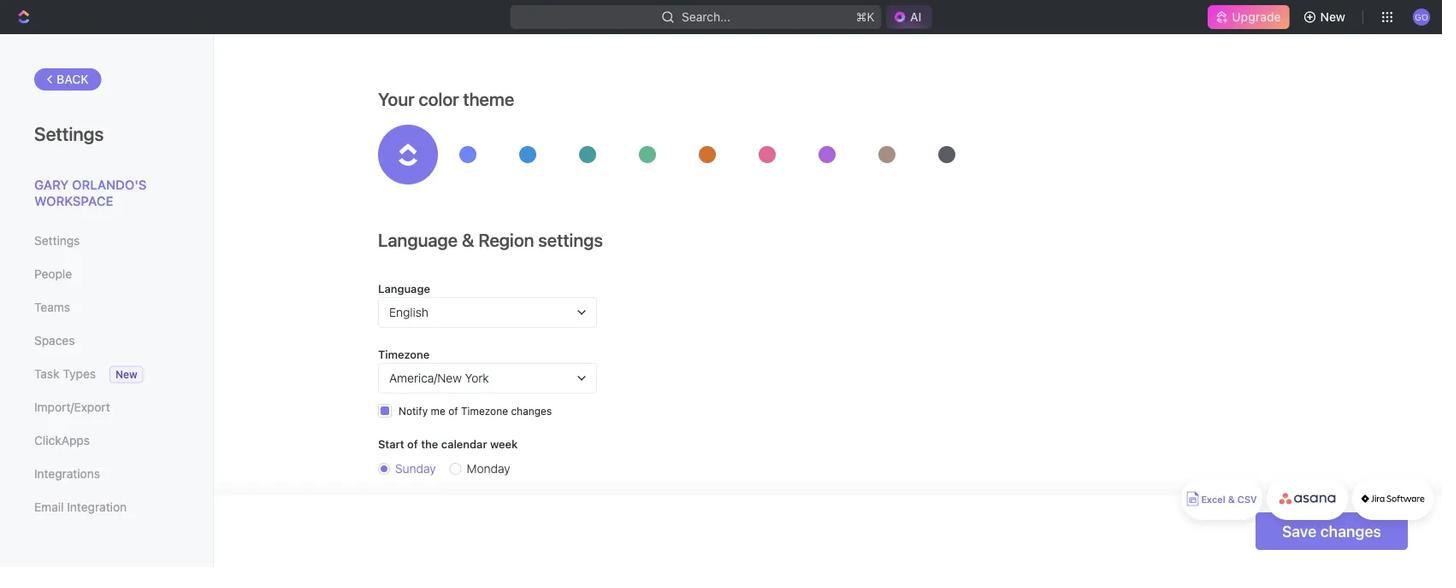 Task type: locate. For each thing, give the bounding box(es) containing it.
1 vertical spatial settings
[[34, 234, 80, 248]]

teams link
[[34, 293, 179, 322]]

timezone
[[378, 348, 430, 361], [461, 405, 508, 417]]

0 horizontal spatial new
[[115, 369, 137, 381]]

task
[[34, 367, 59, 382]]

0 vertical spatial language
[[378, 230, 458, 251]]

time format
[[378, 495, 442, 508]]

york
[[465, 372, 489, 386]]

2 language from the top
[[378, 282, 430, 295]]

changes
[[511, 405, 552, 417], [1320, 523, 1381, 541]]

changes right the save
[[1320, 523, 1381, 541]]

start
[[378, 438, 404, 451]]

of left the the
[[407, 438, 418, 451]]

0 horizontal spatial changes
[[511, 405, 552, 417]]

new
[[1320, 10, 1346, 24], [115, 369, 137, 381]]

save changes
[[1282, 523, 1381, 541]]

email integration link
[[34, 494, 179, 523]]

0 horizontal spatial of
[[407, 438, 418, 451]]

orlando's
[[72, 177, 147, 192]]

people link
[[34, 260, 179, 289]]

1 vertical spatial new
[[115, 369, 137, 381]]

monday
[[467, 462, 510, 476]]

types
[[63, 367, 96, 382]]

1 horizontal spatial changes
[[1320, 523, 1381, 541]]

spaces
[[34, 334, 75, 348]]

go
[[1415, 12, 1428, 22]]

1 language from the top
[[378, 230, 458, 251]]

0 vertical spatial &
[[462, 230, 474, 251]]

of
[[448, 405, 458, 417], [407, 438, 418, 451]]

1 vertical spatial changes
[[1320, 523, 1381, 541]]

timezone up america/new
[[378, 348, 430, 361]]

english
[[389, 306, 428, 320]]

of right me
[[448, 405, 458, 417]]

settings link
[[34, 227, 179, 256]]

1 horizontal spatial of
[[448, 405, 458, 417]]

csv
[[1238, 495, 1257, 506]]

changes up week
[[511, 405, 552, 417]]

excel
[[1201, 495, 1226, 506]]

notify me of timezone changes
[[399, 405, 552, 417]]

time
[[378, 495, 404, 508]]

spaces link
[[34, 327, 179, 356]]

timezone down america/new york dropdown button
[[461, 405, 508, 417]]

integrations
[[34, 467, 100, 482]]

new up import/export link
[[115, 369, 137, 381]]

region
[[478, 230, 534, 251]]

0 horizontal spatial timezone
[[378, 348, 430, 361]]

1 horizontal spatial new
[[1320, 10, 1346, 24]]

& left csv
[[1228, 495, 1235, 506]]

new inside button
[[1320, 10, 1346, 24]]

2 settings from the top
[[34, 234, 80, 248]]

0 vertical spatial settings
[[34, 122, 104, 145]]

settings down "back" link on the left of page
[[34, 122, 104, 145]]

1 horizontal spatial timezone
[[461, 405, 508, 417]]

clickapps
[[34, 434, 90, 448]]

1 vertical spatial &
[[1228, 495, 1235, 506]]

format
[[407, 495, 442, 508]]

1 vertical spatial of
[[407, 438, 418, 451]]

language
[[378, 230, 458, 251], [378, 282, 430, 295]]

0 horizontal spatial &
[[462, 230, 474, 251]]

0 vertical spatial changes
[[511, 405, 552, 417]]

the
[[421, 438, 438, 451]]

import/export
[[34, 401, 110, 415]]

& left region
[[462, 230, 474, 251]]

new inside settings element
[[115, 369, 137, 381]]

settings up people
[[34, 234, 80, 248]]

people
[[34, 267, 72, 281]]

email
[[34, 501, 64, 515]]

new right upgrade
[[1320, 10, 1346, 24]]

integration
[[67, 501, 127, 515]]

1 horizontal spatial &
[[1228, 495, 1235, 506]]

1 vertical spatial language
[[378, 282, 430, 295]]

upgrade link
[[1208, 5, 1290, 29]]

& inside "link"
[[1228, 495, 1235, 506]]

notify
[[399, 405, 428, 417]]

settings
[[34, 122, 104, 145], [34, 234, 80, 248]]

gary orlando's workspace
[[34, 177, 147, 209]]

&
[[462, 230, 474, 251], [1228, 495, 1235, 506]]

your color theme
[[378, 89, 514, 110]]

sunday
[[395, 462, 436, 476]]

excel & csv
[[1201, 495, 1257, 506]]

0 vertical spatial new
[[1320, 10, 1346, 24]]

settings inside 'link'
[[34, 234, 80, 248]]



Task type: vqa. For each thing, say whether or not it's contained in the screenshot.
the right New
yes



Task type: describe. For each thing, give the bounding box(es) containing it.
0 vertical spatial timezone
[[378, 348, 430, 361]]

1 settings from the top
[[34, 122, 104, 145]]

theme
[[463, 89, 514, 110]]

changes inside save changes button
[[1320, 523, 1381, 541]]

& for language
[[462, 230, 474, 251]]

ai
[[910, 10, 922, 24]]

color
[[419, 89, 459, 110]]

0 vertical spatial of
[[448, 405, 458, 417]]

start of the calendar week
[[378, 438, 518, 451]]

& for excel
[[1228, 495, 1235, 506]]

week
[[490, 438, 518, 451]]

go button
[[1408, 3, 1435, 31]]

calendar
[[441, 438, 487, 451]]

save
[[1282, 523, 1317, 541]]

language for language & region settings
[[378, 230, 458, 251]]

ai button
[[886, 5, 932, 29]]

english button
[[378, 298, 597, 328]]

workspace
[[34, 194, 113, 209]]

task types
[[34, 367, 96, 382]]

clickapps link
[[34, 427, 179, 456]]

email integration
[[34, 501, 127, 515]]

⌘k
[[856, 10, 875, 24]]

upgrade
[[1232, 10, 1281, 24]]

integrations link
[[34, 460, 179, 489]]

america/new york button
[[378, 364, 597, 394]]

language & region settings
[[378, 230, 603, 251]]

save changes button
[[1256, 513, 1408, 551]]

back
[[56, 72, 89, 86]]

america/new
[[389, 372, 462, 386]]

language for language
[[378, 282, 430, 295]]

teams
[[34, 301, 70, 315]]

excel & csv link
[[1181, 478, 1263, 521]]

import/export link
[[34, 393, 179, 423]]

back link
[[34, 68, 102, 91]]

search...
[[682, 10, 731, 24]]

1 vertical spatial timezone
[[461, 405, 508, 417]]

gary
[[34, 177, 69, 192]]

your
[[378, 89, 415, 110]]

settings
[[538, 230, 603, 251]]

me
[[431, 405, 446, 417]]

settings element
[[0, 34, 214, 568]]

america/new york
[[389, 372, 489, 386]]

new button
[[1296, 3, 1356, 31]]



